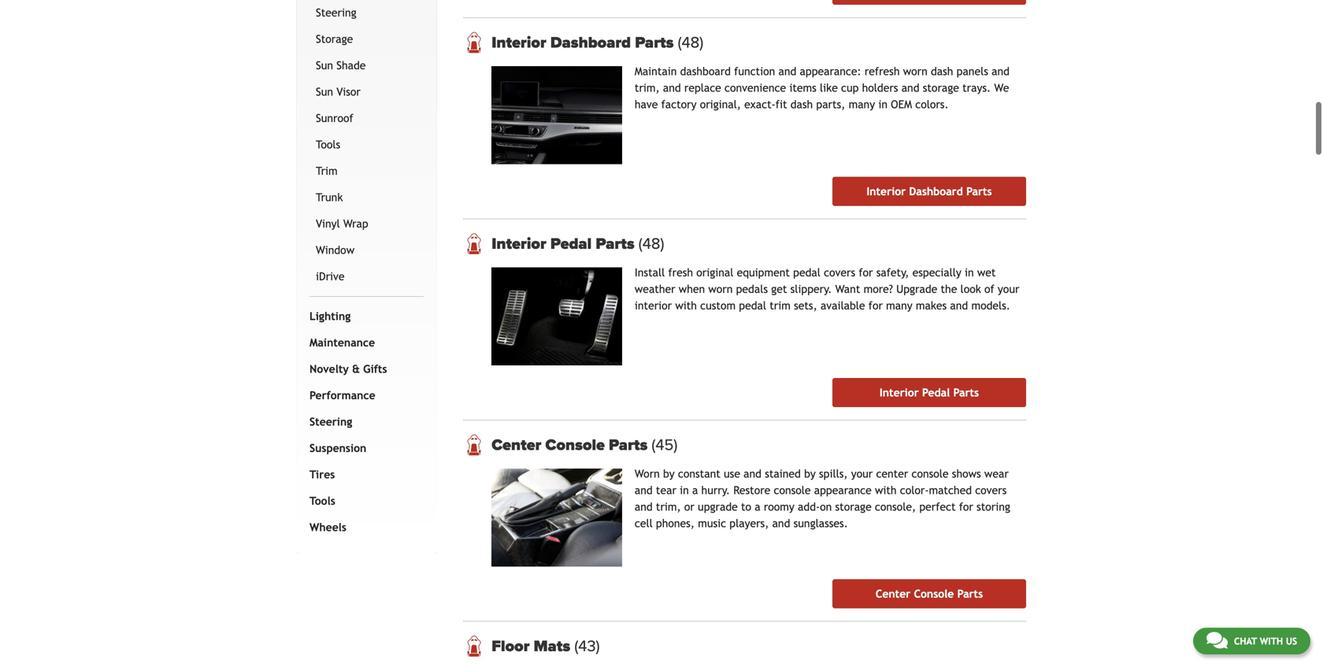 Task type: locate. For each thing, give the bounding box(es) containing it.
2 vertical spatial with
[[1260, 636, 1283, 647]]

center console parts
[[492, 435, 652, 454], [876, 587, 983, 600]]

1 vertical spatial dash
[[790, 98, 813, 111]]

storage up colors.
[[923, 82, 959, 94]]

0 horizontal spatial dash
[[790, 98, 813, 111]]

storage down the appearance
[[835, 500, 872, 513]]

trim, up have
[[635, 82, 660, 94]]

worn inside maintain dashboard function and appearance: refresh worn dash panels and trim, and replace convenience items like cup holders and storage trays. we have factory original, exact-fit dash parts, many in oem colors.
[[903, 65, 928, 78]]

0 vertical spatial interior dashboard parts
[[492, 33, 678, 52]]

0 horizontal spatial in
[[680, 484, 689, 496]]

1 horizontal spatial dashboard
[[909, 185, 963, 198]]

1 vertical spatial console
[[774, 484, 811, 496]]

models.
[[971, 299, 1010, 312]]

tools
[[316, 138, 340, 151], [310, 494, 335, 507]]

1 horizontal spatial many
[[886, 299, 912, 312]]

1 vertical spatial in
[[965, 266, 974, 279]]

1 vertical spatial worn
[[708, 283, 733, 295]]

console for center console parts link to the top
[[545, 435, 605, 454]]

0 vertical spatial center console parts
[[492, 435, 652, 454]]

interior pedal parts
[[492, 234, 639, 253], [880, 386, 979, 399]]

original,
[[700, 98, 741, 111]]

your up the appearance
[[851, 467, 873, 480]]

1 horizontal spatial in
[[878, 98, 888, 111]]

1 horizontal spatial by
[[804, 467, 816, 480]]

tools for the bottommost tools "link"
[[310, 494, 335, 507]]

0 horizontal spatial by
[[663, 467, 675, 480]]

trunk
[[316, 191, 343, 203]]

interior dashboard parts for the top interior dashboard parts link
[[492, 33, 678, 52]]

your right of
[[998, 283, 1019, 295]]

and down the worn
[[635, 484, 653, 496]]

with left us
[[1260, 636, 1283, 647]]

1 vertical spatial covers
[[975, 484, 1007, 496]]

center inside center console parts link
[[876, 587, 911, 600]]

more?
[[864, 283, 893, 295]]

novelty & gifts link
[[306, 356, 421, 382]]

trays.
[[962, 82, 991, 94]]

many down upgrade
[[886, 299, 912, 312]]

0 vertical spatial storage
[[923, 82, 959, 94]]

0 vertical spatial in
[[878, 98, 888, 111]]

center for the bottommost center console parts link
[[876, 587, 911, 600]]

sun for sun visor
[[316, 85, 333, 98]]

steering up storage on the top left of page
[[316, 6, 357, 19]]

trunk link
[[313, 184, 421, 211]]

with down center
[[875, 484, 897, 496]]

1 vertical spatial for
[[868, 299, 883, 312]]

add-
[[798, 500, 820, 513]]

for up the more?
[[859, 266, 873, 279]]

floor mats link
[[492, 637, 1026, 656]]

steering link up storage on the top left of page
[[313, 0, 421, 26]]

0 vertical spatial covers
[[824, 266, 855, 279]]

0 horizontal spatial center console parts
[[492, 435, 652, 454]]

1 vertical spatial interior dashboard parts
[[867, 185, 992, 198]]

1 vertical spatial center
[[876, 587, 911, 600]]

0 vertical spatial console
[[545, 435, 605, 454]]

storage
[[923, 82, 959, 94], [835, 500, 872, 513]]

0 horizontal spatial covers
[[824, 266, 855, 279]]

sun left shade
[[316, 59, 333, 72]]

1 vertical spatial many
[[886, 299, 912, 312]]

a
[[692, 484, 698, 496], [755, 500, 760, 513]]

2 horizontal spatial in
[[965, 266, 974, 279]]

storage link
[[313, 26, 421, 52]]

suspension
[[310, 442, 366, 454]]

for down 'matched'
[[959, 500, 973, 513]]

0 vertical spatial dashboard
[[550, 33, 631, 52]]

shows
[[952, 467, 981, 480]]

1 horizontal spatial covers
[[975, 484, 1007, 496]]

1 horizontal spatial worn
[[903, 65, 928, 78]]

function
[[734, 65, 775, 78]]

pedal down pedals
[[739, 299, 766, 312]]

steering up the suspension
[[310, 415, 352, 428]]

0 vertical spatial many
[[849, 98, 875, 111]]

steering link
[[313, 0, 421, 26], [306, 409, 421, 435]]

1 horizontal spatial interior pedal parts
[[880, 386, 979, 399]]

covers up want
[[824, 266, 855, 279]]

dash left 'panels'
[[931, 65, 953, 78]]

covers inside worn by constant use and stained by spills, your center console shows wear and tear in a hurry. restore console appearance with color-matched covers and trim, or upgrade to a roomy add-on storage console, perfect for storing cell phones, music players, and sunglasses.
[[975, 484, 1007, 496]]

worn
[[635, 467, 660, 480]]

1 by from the left
[[663, 467, 675, 480]]

sun shade
[[316, 59, 366, 72]]

like
[[820, 82, 838, 94]]

0 vertical spatial your
[[998, 283, 1019, 295]]

tools link down sunroof
[[313, 131, 421, 158]]

a right to
[[755, 500, 760, 513]]

tools up trim
[[316, 138, 340, 151]]

with down when
[[675, 299, 697, 312]]

and down roomy
[[772, 517, 790, 530]]

of
[[984, 283, 994, 295]]

have
[[635, 98, 658, 111]]

1 sun from the top
[[316, 59, 333, 72]]

2 vertical spatial for
[[959, 500, 973, 513]]

0 vertical spatial worn
[[903, 65, 928, 78]]

your inside install fresh original equipment pedal covers for safety, especially in wet weather when worn pedals get slippery. want more? upgrade the look of your interior with custom pedal trim sets, available for many makes and models.
[[998, 283, 1019, 295]]

1 horizontal spatial center
[[876, 587, 911, 600]]

console
[[912, 467, 949, 480], [774, 484, 811, 496]]

0 horizontal spatial your
[[851, 467, 873, 480]]

idrive link
[[313, 263, 421, 290]]

1 horizontal spatial interior dashboard parts
[[867, 185, 992, 198]]

0 vertical spatial sun
[[316, 59, 333, 72]]

fresh
[[668, 266, 693, 279]]

0 horizontal spatial console
[[545, 435, 605, 454]]

1 vertical spatial center console parts
[[876, 587, 983, 600]]

dashboard
[[680, 65, 731, 78]]

1 vertical spatial storage
[[835, 500, 872, 513]]

0 vertical spatial steering link
[[313, 0, 421, 26]]

0 vertical spatial trim,
[[635, 82, 660, 94]]

1 vertical spatial a
[[755, 500, 760, 513]]

1 vertical spatial tools link
[[306, 488, 421, 514]]

0 horizontal spatial with
[[675, 299, 697, 312]]

and up cell
[[635, 500, 653, 513]]

by up tear
[[663, 467, 675, 480]]

1 horizontal spatial center console parts
[[876, 587, 983, 600]]

0 horizontal spatial console
[[774, 484, 811, 496]]

want
[[835, 283, 860, 295]]

in up look on the top
[[965, 266, 974, 279]]

0 horizontal spatial many
[[849, 98, 875, 111]]

many
[[849, 98, 875, 111], [886, 299, 912, 312]]

center console parts for the bottommost center console parts link
[[876, 587, 983, 600]]

sun visor link
[[313, 79, 421, 105]]

1 vertical spatial console
[[914, 587, 954, 600]]

sunroof
[[316, 112, 353, 124]]

0 horizontal spatial interior dashboard parts
[[492, 33, 678, 52]]

1 horizontal spatial your
[[998, 283, 1019, 295]]

in up or
[[680, 484, 689, 496]]

fit
[[776, 98, 787, 111]]

in
[[878, 98, 888, 111], [965, 266, 974, 279], [680, 484, 689, 496]]

for inside worn by constant use and stained by spills, your center console shows wear and tear in a hurry. restore console appearance with color-matched covers and trim, or upgrade to a roomy add-on storage console, perfect for storing cell phones, music players, and sunglasses.
[[959, 500, 973, 513]]

1 vertical spatial with
[[875, 484, 897, 496]]

center console parts for center console parts link to the top
[[492, 435, 652, 454]]

0 vertical spatial tools
[[316, 138, 340, 151]]

console down stained
[[774, 484, 811, 496]]

pedals
[[736, 283, 768, 295]]

sun visor
[[316, 85, 361, 98]]

1 vertical spatial sun
[[316, 85, 333, 98]]

a down constant
[[692, 484, 698, 496]]

window link
[[313, 237, 421, 263]]

1 vertical spatial interior dashboard parts link
[[832, 177, 1026, 206]]

maintenance link
[[306, 329, 421, 356]]

0 vertical spatial steering
[[316, 6, 357, 19]]

worn up custom
[[708, 283, 733, 295]]

many down cup
[[849, 98, 875, 111]]

2 vertical spatial in
[[680, 484, 689, 496]]

1 horizontal spatial console
[[912, 467, 949, 480]]

for
[[859, 266, 873, 279], [868, 299, 883, 312], [959, 500, 973, 513]]

0 vertical spatial pedal
[[550, 234, 592, 253]]

refresh
[[865, 65, 900, 78]]

dashboard
[[550, 33, 631, 52], [909, 185, 963, 198]]

dash down items
[[790, 98, 813, 111]]

cell
[[635, 517, 653, 530]]

in inside maintain dashboard function and appearance: refresh worn dash panels and trim, and replace convenience items like cup holders and storage trays. we have factory original, exact-fit dash parts, many in oem colors.
[[878, 98, 888, 111]]

0 horizontal spatial storage
[[835, 500, 872, 513]]

sunroof link
[[313, 105, 421, 131]]

steering inside interior subcategories element
[[316, 6, 357, 19]]

1 vertical spatial pedal
[[922, 386, 950, 399]]

novelty & gifts
[[310, 363, 387, 375]]

tools link up wheels
[[306, 488, 421, 514]]

pedal
[[550, 234, 592, 253], [922, 386, 950, 399]]

0 horizontal spatial interior pedal parts
[[492, 234, 639, 253]]

sun left visor
[[316, 85, 333, 98]]

stained
[[765, 467, 801, 480]]

0 horizontal spatial worn
[[708, 283, 733, 295]]

0 vertical spatial tools link
[[313, 131, 421, 158]]

dashboard for the bottom interior dashboard parts link
[[909, 185, 963, 198]]

trim, inside worn by constant use and stained by spills, your center console shows wear and tear in a hurry. restore console appearance with color-matched covers and trim, or upgrade to a roomy add-on storage console, perfect for storing cell phones, music players, and sunglasses.
[[656, 500, 681, 513]]

worn right refresh
[[903, 65, 928, 78]]

covers up storing
[[975, 484, 1007, 496]]

and up items
[[779, 65, 796, 78]]

in down holders
[[878, 98, 888, 111]]

1 horizontal spatial dash
[[931, 65, 953, 78]]

chat with us
[[1234, 636, 1297, 647]]

pedal up 'slippery.'
[[793, 266, 821, 279]]

1 horizontal spatial with
[[875, 484, 897, 496]]

0 vertical spatial interior pedal parts
[[492, 234, 639, 253]]

visor
[[336, 85, 361, 98]]

0 horizontal spatial pedal
[[739, 299, 766, 312]]

mats
[[534, 637, 570, 656]]

1 vertical spatial dashboard
[[909, 185, 963, 198]]

1 horizontal spatial storage
[[923, 82, 959, 94]]

2 sun from the top
[[316, 85, 333, 98]]

roomy
[[764, 500, 795, 513]]

0 horizontal spatial center
[[492, 435, 541, 454]]

tools inside interior subcategories element
[[316, 138, 340, 151]]

1 vertical spatial trim,
[[656, 500, 681, 513]]

for down the more?
[[868, 299, 883, 312]]

oem
[[891, 98, 912, 111]]

1 vertical spatial your
[[851, 467, 873, 480]]

0 vertical spatial center
[[492, 435, 541, 454]]

center
[[492, 435, 541, 454], [876, 587, 911, 600]]

and down the
[[950, 299, 968, 312]]

trim, down tear
[[656, 500, 681, 513]]

covers
[[824, 266, 855, 279], [975, 484, 1007, 496]]

1 horizontal spatial console
[[914, 587, 954, 600]]

floor
[[492, 637, 530, 656]]

1 vertical spatial tools
[[310, 494, 335, 507]]

with inside worn by constant use and stained by spills, your center console shows wear and tear in a hurry. restore console appearance with color-matched covers and trim, or upgrade to a roomy add-on storage console, perfect for storing cell phones, music players, and sunglasses.
[[875, 484, 897, 496]]

0 vertical spatial with
[[675, 299, 697, 312]]

1 horizontal spatial a
[[755, 500, 760, 513]]

steering link down performance
[[306, 409, 421, 435]]

replace
[[684, 82, 721, 94]]

equipment
[[737, 266, 790, 279]]

0 vertical spatial dash
[[931, 65, 953, 78]]

1 horizontal spatial pedal
[[793, 266, 821, 279]]

tools down tires
[[310, 494, 335, 507]]

0 horizontal spatial a
[[692, 484, 698, 496]]

0 vertical spatial pedal
[[793, 266, 821, 279]]

console up color-
[[912, 467, 949, 480]]

cup
[[841, 82, 859, 94]]

1 horizontal spatial pedal
[[922, 386, 950, 399]]

by left spills, at bottom right
[[804, 467, 816, 480]]

appearance
[[814, 484, 872, 496]]

interior pedal parts thumbnail image image
[[492, 267, 622, 365]]

wet
[[977, 266, 996, 279]]

0 horizontal spatial dashboard
[[550, 33, 631, 52]]

vinyl wrap link
[[313, 211, 421, 237]]

and
[[779, 65, 796, 78], [992, 65, 1010, 78], [663, 82, 681, 94], [902, 82, 919, 94], [950, 299, 968, 312], [744, 467, 762, 480], [635, 484, 653, 496], [635, 500, 653, 513], [772, 517, 790, 530]]

interior subcategories element
[[310, 0, 424, 297]]

floor mats
[[492, 637, 574, 656]]



Task type: describe. For each thing, give the bounding box(es) containing it.
dashboard for the top interior dashboard parts link
[[550, 33, 631, 52]]

worn by constant use and stained by spills, your center console shows wear and tear in a hurry. restore console appearance with color-matched covers and trim, or upgrade to a roomy add-on storage console, perfect for storing cell phones, music players, and sunglasses.
[[635, 467, 1010, 530]]

players,
[[729, 517, 769, 530]]

us
[[1286, 636, 1297, 647]]

worn inside install fresh original equipment pedal covers for safety, especially in wet weather when worn pedals get slippery. want more? upgrade the look of your interior with custom pedal trim sets, available for many makes and models.
[[708, 283, 733, 295]]

maintenance
[[310, 336, 375, 349]]

0 vertical spatial for
[[859, 266, 873, 279]]

tires link
[[306, 461, 421, 488]]

&
[[352, 363, 360, 375]]

center console parts thumbnail image image
[[492, 469, 622, 567]]

look
[[960, 283, 981, 295]]

trim, inside maintain dashboard function and appearance: refresh worn dash panels and trim, and replace convenience items like cup holders and storage trays. we have factory original, exact-fit dash parts, many in oem colors.
[[635, 82, 660, 94]]

phones,
[[656, 517, 695, 530]]

0 vertical spatial center console parts link
[[492, 435, 1026, 454]]

idrive
[[316, 270, 345, 283]]

window
[[316, 244, 354, 256]]

novelty
[[310, 363, 349, 375]]

0 vertical spatial interior dashboard parts link
[[492, 33, 1026, 52]]

and up oem
[[902, 82, 919, 94]]

the
[[941, 283, 957, 295]]

safety,
[[876, 266, 909, 279]]

0 horizontal spatial pedal
[[550, 234, 592, 253]]

wrap
[[343, 217, 368, 230]]

storage inside maintain dashboard function and appearance: refresh worn dash panels and trim, and replace convenience items like cup holders and storage trays. we have factory original, exact-fit dash parts, many in oem colors.
[[923, 82, 959, 94]]

suspension link
[[306, 435, 421, 461]]

1 vertical spatial pedal
[[739, 299, 766, 312]]

exact-
[[744, 98, 776, 111]]

interior
[[635, 299, 672, 312]]

interior dashboard parts thumbnail image image
[[492, 66, 622, 164]]

performance
[[310, 389, 375, 402]]

or
[[684, 500, 694, 513]]

chat with us link
[[1193, 628, 1310, 654]]

0 vertical spatial interior pedal parts link
[[492, 234, 1026, 253]]

tools link inside interior subcategories element
[[313, 131, 421, 158]]

perfect
[[919, 500, 956, 513]]

sun shade link
[[313, 52, 421, 79]]

sun for sun shade
[[316, 59, 333, 72]]

items
[[789, 82, 817, 94]]

holders
[[862, 82, 898, 94]]

console for the bottommost center console parts link
[[914, 587, 954, 600]]

and up "we"
[[992, 65, 1010, 78]]

0 vertical spatial a
[[692, 484, 698, 496]]

covers inside install fresh original equipment pedal covers for safety, especially in wet weather when worn pedals get slippery. want more? upgrade the look of your interior with custom pedal trim sets, available for many makes and models.
[[824, 266, 855, 279]]

slippery.
[[790, 283, 832, 295]]

many inside maintain dashboard function and appearance: refresh worn dash panels and trim, and replace convenience items like cup holders and storage trays. we have factory original, exact-fit dash parts, many in oem colors.
[[849, 98, 875, 111]]

install
[[635, 266, 665, 279]]

convenience
[[725, 82, 786, 94]]

many inside install fresh original equipment pedal covers for safety, especially in wet weather when worn pedals get slippery. want more? upgrade the look of your interior with custom pedal trim sets, available for many makes and models.
[[886, 299, 912, 312]]

use
[[724, 467, 740, 480]]

1 vertical spatial steering link
[[306, 409, 421, 435]]

upgrade
[[698, 500, 738, 513]]

parts,
[[816, 98, 845, 111]]

gifts
[[363, 363, 387, 375]]

when
[[679, 283, 705, 295]]

trim
[[316, 164, 338, 177]]

makes
[[916, 299, 947, 312]]

restore
[[733, 484, 770, 496]]

and inside install fresh original equipment pedal covers for safety, especially in wet weather when worn pedals get slippery. want more? upgrade the look of your interior with custom pedal trim sets, available for many makes and models.
[[950, 299, 968, 312]]

in inside worn by constant use and stained by spills, your center console shows wear and tear in a hurry. restore console appearance with color-matched covers and trim, or upgrade to a roomy add-on storage console, perfect for storing cell phones, music players, and sunglasses.
[[680, 484, 689, 496]]

console,
[[875, 500, 916, 513]]

wheels
[[310, 521, 346, 533]]

original
[[696, 266, 734, 279]]

on
[[820, 500, 832, 513]]

tires
[[310, 468, 335, 481]]

with inside install fresh original equipment pedal covers for safety, especially in wet weather when worn pedals get slippery. want more? upgrade the look of your interior with custom pedal trim sets, available for many makes and models.
[[675, 299, 697, 312]]

lighting link
[[306, 303, 421, 329]]

1 vertical spatial steering
[[310, 415, 352, 428]]

wheels link
[[306, 514, 421, 541]]

maintain dashboard function and appearance: refresh worn dash panels and trim, and replace convenience items like cup holders and storage trays. we have factory original, exact-fit dash parts, many in oem colors.
[[635, 65, 1010, 111]]

1 vertical spatial interior pedal parts
[[880, 386, 979, 399]]

2 by from the left
[[804, 467, 816, 480]]

lighting
[[310, 310, 351, 322]]

center
[[876, 467, 908, 480]]

trim link
[[313, 158, 421, 184]]

1 vertical spatial interior pedal parts link
[[832, 378, 1026, 407]]

shade
[[336, 59, 366, 72]]

trim
[[770, 299, 791, 312]]

custom
[[700, 299, 736, 312]]

wear
[[984, 467, 1009, 480]]

performance link
[[306, 382, 421, 409]]

storage
[[316, 33, 353, 45]]

in inside install fresh original equipment pedal covers for safety, especially in wet weather when worn pedals get slippery. want more? upgrade the look of your interior with custom pedal trim sets, available for many makes and models.
[[965, 266, 974, 279]]

color-
[[900, 484, 929, 496]]

interior dashboard parts for the bottom interior dashboard parts link
[[867, 185, 992, 198]]

comments image
[[1206, 631, 1228, 650]]

available
[[821, 299, 865, 312]]

vinyl
[[316, 217, 340, 230]]

get
[[771, 283, 787, 295]]

0 vertical spatial console
[[912, 467, 949, 480]]

storage inside worn by constant use and stained by spills, your center console shows wear and tear in a hurry. restore console appearance with color-matched covers and trim, or upgrade to a roomy add-on storage console, perfect for storing cell phones, music players, and sunglasses.
[[835, 500, 872, 513]]

2 horizontal spatial with
[[1260, 636, 1283, 647]]

center for center console parts link to the top
[[492, 435, 541, 454]]

and up factory
[[663, 82, 681, 94]]

weather
[[635, 283, 675, 295]]

hurry.
[[701, 484, 730, 496]]

tools for tools "link" inside the interior subcategories element
[[316, 138, 340, 151]]

and up the 'restore'
[[744, 467, 762, 480]]

factory
[[661, 98, 697, 111]]

we
[[994, 82, 1009, 94]]

1 vertical spatial center console parts link
[[832, 579, 1026, 608]]

sunglasses.
[[794, 517, 848, 530]]

your inside worn by constant use and stained by spills, your center console shows wear and tear in a hurry. restore console appearance with color-matched covers and trim, or upgrade to a roomy add-on storage console, perfect for storing cell phones, music players, and sunglasses.
[[851, 467, 873, 480]]

constant
[[678, 467, 720, 480]]

storing
[[977, 500, 1010, 513]]

panels
[[957, 65, 988, 78]]

vinyl wrap
[[316, 217, 368, 230]]

tear
[[656, 484, 676, 496]]

appearance:
[[800, 65, 861, 78]]

matched
[[929, 484, 972, 496]]

sets,
[[794, 299, 817, 312]]

install fresh original equipment pedal covers for safety, especially in wet weather when worn pedals get slippery. want more? upgrade the look of your interior with custom pedal trim sets, available for many makes and models.
[[635, 266, 1019, 312]]



Task type: vqa. For each thing, say whether or not it's contained in the screenshot.


